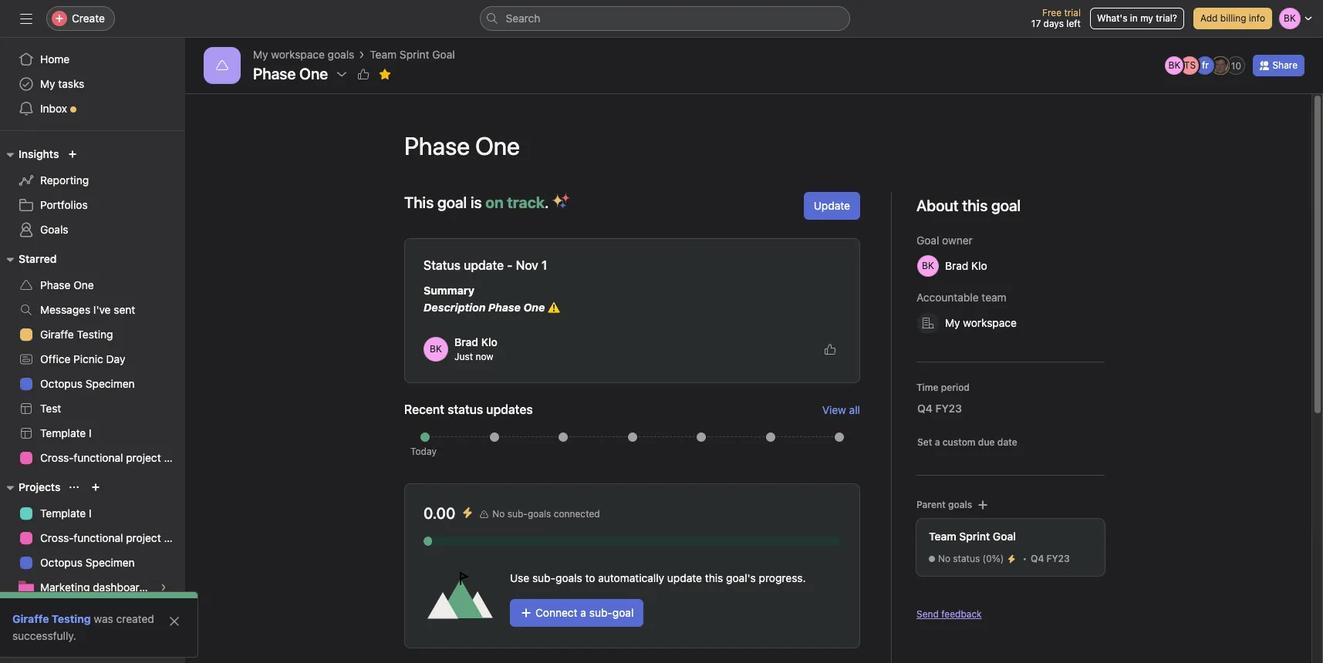 Task type: describe. For each thing, give the bounding box(es) containing it.
is
[[471, 194, 482, 211]]

home
[[40, 52, 70, 66]]

add parent goal image
[[977, 499, 989, 512]]

insights
[[19, 147, 59, 161]]

i for first template i link from the top of the page
[[89, 427, 92, 440]]

connect a sub-goal button
[[510, 600, 644, 627]]

reporting link
[[9, 168, 176, 193]]

info
[[1249, 12, 1266, 24]]

search button
[[480, 6, 850, 31]]

update inside latest status update element
[[464, 259, 504, 272]]

my tasks
[[40, 77, 84, 90]]

my workspace goals
[[253, 48, 354, 61]]

on
[[486, 194, 504, 211]]

left
[[1067, 18, 1081, 29]]

remove image
[[1023, 317, 1035, 329]]

new project or portfolio image
[[91, 483, 101, 492]]

connect a sub-goal
[[536, 607, 634, 620]]

0 horizontal spatial goal
[[437, 194, 467, 211]]

what's
[[1097, 12, 1128, 24]]

all
[[849, 403, 860, 416]]

0 vertical spatial sprint
[[400, 48, 429, 61]]

brad for brad klo just now
[[455, 336, 478, 349]]

day
[[106, 353, 125, 366]]

workspace for my workspace goals
[[271, 48, 325, 61]]

2 template i link from the top
[[9, 502, 176, 526]]

0 vertical spatial team
[[370, 48, 397, 61]]

owner
[[942, 234, 973, 247]]

projects
[[19, 481, 61, 494]]

•
[[1023, 553, 1027, 565]]

starred button
[[0, 250, 57, 269]]

description phase one
[[424, 301, 548, 314]]

show options, current sort, top image
[[70, 483, 79, 492]]

sub- for no
[[507, 509, 528, 520]]

projects element
[[0, 474, 185, 664]]

hide sidebar image
[[20, 12, 32, 25]]

Goal name text field
[[392, 118, 1105, 174]]

1 horizontal spatial team
[[929, 530, 957, 543]]

goal owner
[[917, 234, 973, 247]]

track
[[507, 194, 545, 211]]

add
[[1201, 12, 1218, 24]]

1 vertical spatial q4
[[1031, 553, 1044, 565]]

set
[[917, 437, 932, 448]]

office picnic day link
[[9, 347, 176, 372]]

1 vertical spatial fy23
[[1047, 553, 1070, 565]]

insights element
[[0, 140, 185, 245]]

just
[[455, 351, 473, 363]]

1 template i link from the top
[[9, 421, 176, 446]]

(0%)
[[983, 553, 1004, 565]]

0 vertical spatial team sprint goal
[[370, 48, 455, 61]]

update
[[814, 199, 850, 212]]

1 vertical spatial team sprint goal
[[929, 530, 1016, 543]]

0.00
[[424, 505, 456, 522]]

1 vertical spatial giraffe testing
[[12, 613, 91, 626]]

-
[[507, 259, 513, 272]]

my workspace
[[945, 316, 1017, 329]]

team sprint goal link
[[370, 46, 455, 63]]

update button
[[804, 192, 860, 220]]

goals for use sub-goals to automatically update this goal's progress.
[[556, 572, 582, 585]]

no for no sub-goals connected
[[493, 509, 505, 520]]

goals for no sub-goals connected
[[528, 509, 551, 520]]

specimen for the octopus specimen link in the projects element
[[85, 556, 135, 569]]

view all
[[822, 403, 860, 416]]

2 vertical spatial goal
[[993, 530, 1016, 543]]

1 vertical spatial giraffe testing link
[[12, 613, 91, 626]]

create
[[72, 12, 105, 25]]

cross- inside starred 'element'
[[40, 451, 74, 465]]

messages
[[40, 303, 90, 316]]

functional inside starred 'element'
[[74, 451, 123, 465]]

.
[[545, 194, 549, 211]]

klo for brad klo
[[972, 259, 987, 272]]

octopus specimen inside starred 'element'
[[40, 377, 135, 390]]

test link
[[9, 397, 176, 421]]

send feedback link
[[917, 608, 982, 622]]

1 cross-functional project plan link from the top
[[9, 446, 185, 471]]

inbox
[[40, 102, 67, 115]]

add billing info
[[1201, 12, 1266, 24]]

create button
[[46, 6, 115, 31]]

remove from starred image
[[379, 68, 391, 80]]

template for 2nd template i link from the top
[[40, 507, 86, 520]]

brad for brad klo
[[945, 259, 969, 272]]

octopus for the octopus specimen link in the starred 'element'
[[40, 377, 83, 390]]

one inside latest status update element
[[524, 301, 545, 314]]

days
[[1044, 18, 1064, 29]]

my
[[1141, 12, 1154, 24]]

now
[[476, 351, 494, 363]]

close image
[[168, 616, 181, 628]]

sub- for use
[[532, 572, 556, 585]]

parent goals
[[917, 499, 972, 511]]

connected
[[554, 509, 600, 520]]

share button
[[1253, 55, 1305, 76]]

set a custom due date
[[917, 437, 1018, 448]]

view
[[822, 403, 846, 416]]

• q4 fy23
[[1023, 553, 1070, 565]]

my workspace button
[[911, 309, 1042, 337]]

my for my workspace goals
[[253, 48, 268, 61]]

1 vertical spatial giraffe
[[12, 613, 49, 626]]

picnic
[[73, 353, 103, 366]]

use
[[510, 572, 530, 585]]

starred element
[[0, 245, 185, 474]]

my for my tasks
[[40, 77, 55, 90]]

what's in my trial? button
[[1090, 8, 1184, 29]]

nov 1
[[516, 259, 547, 272]]

see details, marketing dashboards image
[[159, 583, 168, 593]]

my workspace goals link
[[253, 46, 354, 63]]

brad klo link
[[455, 336, 498, 349]]

phase inside latest status update element
[[488, 301, 521, 314]]

10
[[1231, 60, 1242, 71]]

phase one link
[[9, 273, 176, 298]]

giraffe testing inside starred 'element'
[[40, 328, 113, 341]]

sub- inside button
[[589, 607, 613, 620]]

what's in my trial?
[[1097, 12, 1178, 24]]

1 horizontal spatial q4 fy23 button
[[1027, 552, 1089, 567]]

a for connect
[[581, 607, 586, 620]]

phase inside starred 'element'
[[40, 279, 71, 292]]

cross-functional project plan inside starred 'element'
[[40, 451, 185, 465]]

my tasks link
[[9, 72, 176, 96]]

accountable team
[[917, 291, 1007, 304]]

messages i've sent
[[40, 303, 135, 316]]

send feedback
[[917, 609, 982, 620]]

trial
[[1064, 7, 1081, 19]]

workspace for my workspace
[[963, 316, 1017, 329]]

latest status update element
[[404, 238, 860, 384]]

goals for my workspace goals
[[328, 48, 354, 61]]

to
[[585, 572, 595, 585]]

status update - nov 1
[[424, 259, 547, 272]]

octopus for the octopus specimen link in the projects element
[[40, 556, 83, 569]]

send
[[917, 609, 939, 620]]

a for set
[[935, 437, 940, 448]]

goal inside connect a sub-goal button
[[613, 607, 634, 620]]

i for 2nd template i link from the top
[[89, 507, 92, 520]]

template i for 2nd template i link from the top
[[40, 507, 92, 520]]

q4 fy23
[[917, 402, 962, 415]]

dashboards
[[93, 581, 151, 594]]



Task type: vqa. For each thing, say whether or not it's contained in the screenshot.
sent
yes



Task type: locate. For each thing, give the bounding box(es) containing it.
goal
[[432, 48, 455, 61], [917, 234, 939, 247], [993, 530, 1016, 543]]

cross-functional project plan up "dashboards"
[[40, 532, 185, 545]]

octopus down office
[[40, 377, 83, 390]]

2 cross- from the top
[[40, 532, 74, 545]]

1 vertical spatial sub-
[[532, 572, 556, 585]]

specimen inside starred 'element'
[[85, 377, 135, 390]]

in
[[1130, 12, 1138, 24]]

octopus specimen inside projects element
[[40, 556, 135, 569]]

0 vertical spatial octopus specimen
[[40, 377, 135, 390]]

global element
[[0, 38, 185, 130]]

time
[[917, 382, 939, 394]]

0 vertical spatial template
[[40, 427, 86, 440]]

update left "this"
[[667, 572, 702, 585]]

one up messages i've sent
[[73, 279, 94, 292]]

template i for first template i link from the top of the page
[[40, 427, 92, 440]]

goal
[[437, 194, 467, 211], [613, 607, 634, 620]]

testing up invite
[[52, 613, 91, 626]]

custom
[[943, 437, 976, 448]]

klo down owner
[[972, 259, 987, 272]]

brad
[[945, 259, 969, 272], [455, 336, 478, 349]]

0 vertical spatial i
[[89, 427, 92, 440]]

projects button
[[0, 478, 61, 497]]

successfully.
[[12, 630, 76, 643]]

fy23 down time period
[[936, 402, 962, 415]]

goal down automatically on the bottom of page
[[613, 607, 634, 620]]

phase one
[[40, 279, 94, 292]]

project
[[126, 451, 161, 465], [126, 532, 161, 545]]

feedback
[[942, 609, 982, 620]]

sub- left connected
[[507, 509, 528, 520]]

template down test
[[40, 427, 86, 440]]

workspace down team on the top of the page
[[963, 316, 1017, 329]]

sub-
[[507, 509, 528, 520], [532, 572, 556, 585], [589, 607, 613, 620]]

2 template from the top
[[40, 507, 86, 520]]

1 vertical spatial octopus specimen
[[40, 556, 135, 569]]

sub- down to
[[589, 607, 613, 620]]

0 vertical spatial no
[[493, 509, 505, 520]]

17
[[1032, 18, 1041, 29]]

1 horizontal spatial update
[[667, 572, 702, 585]]

1 vertical spatial project
[[126, 532, 161, 545]]

0 vertical spatial giraffe
[[40, 328, 74, 341]]

specimen for the octopus specimen link in the starred 'element'
[[85, 377, 135, 390]]

a right the connect
[[581, 607, 586, 620]]

bk left just
[[430, 343, 442, 355]]

1 octopus specimen link from the top
[[9, 372, 176, 397]]

q4 down the time
[[917, 402, 933, 415]]

brad down owner
[[945, 259, 969, 272]]

octopus inside projects element
[[40, 556, 83, 569]]

0 horizontal spatial klo
[[481, 336, 498, 349]]

0 horizontal spatial bk
[[430, 343, 442, 355]]

goals
[[40, 223, 68, 236]]

1 vertical spatial octopus specimen link
[[9, 551, 176, 576]]

time period
[[917, 382, 970, 394]]

team
[[370, 48, 397, 61], [929, 530, 957, 543]]

template i inside projects element
[[40, 507, 92, 520]]

testing inside starred 'element'
[[77, 328, 113, 341]]

ts
[[1184, 59, 1196, 71]]

template i link
[[9, 421, 176, 446], [9, 502, 176, 526]]

template i down 'show options, current sort, top' icon
[[40, 507, 92, 520]]

recent status updates
[[404, 403, 533, 417]]

reporting
[[40, 174, 89, 187]]

1 functional from the top
[[74, 451, 123, 465]]

octopus specimen link inside starred 'element'
[[9, 372, 176, 397]]

recent
[[404, 403, 444, 417]]

show options image
[[336, 68, 348, 80]]

1 horizontal spatial one
[[524, 301, 545, 314]]

1 vertical spatial cross-functional project plan
[[40, 532, 185, 545]]

parent
[[917, 499, 946, 511]]

no
[[493, 509, 505, 520], [938, 553, 951, 565]]

1 vertical spatial testing
[[52, 613, 91, 626]]

q4 right •
[[1031, 553, 1044, 565]]

1 horizontal spatial bk
[[1169, 59, 1181, 71]]

goal inside team sprint goal link
[[432, 48, 455, 61]]

1 vertical spatial workspace
[[963, 316, 1017, 329]]

0 vertical spatial phase
[[40, 279, 71, 292]]

1 vertical spatial no
[[938, 553, 951, 565]]

brad inside dropdown button
[[945, 259, 969, 272]]

no sub-goals connected
[[493, 509, 600, 520]]

2 project from the top
[[126, 532, 161, 545]]

cross- inside projects element
[[40, 532, 74, 545]]

0 vertical spatial template i link
[[9, 421, 176, 446]]

giraffe testing link up successfully.
[[12, 613, 91, 626]]

1 template from the top
[[40, 427, 86, 440]]

0 vertical spatial testing
[[77, 328, 113, 341]]

date
[[998, 437, 1018, 448]]

bk left ts at the top of page
[[1169, 59, 1181, 71]]

summary
[[424, 284, 475, 297]]

0 vertical spatial bk
[[1169, 59, 1181, 71]]

description
[[424, 301, 486, 314]]

i've
[[93, 303, 111, 316]]

a right set
[[935, 437, 940, 448]]

phase down -
[[488, 301, 521, 314]]

update left -
[[464, 259, 504, 272]]

giraffe inside starred 'element'
[[40, 328, 74, 341]]

my left tasks
[[40, 77, 55, 90]]

specimen inside projects element
[[85, 556, 135, 569]]

1 cross-functional project plan from the top
[[40, 451, 185, 465]]

octopus specimen link
[[9, 372, 176, 397], [9, 551, 176, 576]]

goal left the is
[[437, 194, 467, 211]]

one inside starred 'element'
[[73, 279, 94, 292]]

octopus specimen
[[40, 377, 135, 390], [40, 556, 135, 569]]

giraffe testing up successfully.
[[12, 613, 91, 626]]

no for no status (0%)
[[938, 553, 951, 565]]

functional inside projects element
[[74, 532, 123, 545]]

plan inside starred 'element'
[[164, 451, 185, 465]]

giraffe up office
[[40, 328, 74, 341]]

1 vertical spatial cross-
[[40, 532, 74, 545]]

1 vertical spatial team
[[929, 530, 957, 543]]

1 vertical spatial goal
[[917, 234, 939, 247]]

0 vertical spatial a
[[935, 437, 940, 448]]

team down parent goals
[[929, 530, 957, 543]]

project up see details, marketing dashboards icon
[[126, 532, 161, 545]]

template i down test
[[40, 427, 92, 440]]

2 horizontal spatial sub-
[[589, 607, 613, 620]]

phase up messages
[[40, 279, 71, 292]]

giraffe up successfully.
[[12, 613, 49, 626]]

1 vertical spatial i
[[89, 507, 92, 520]]

1 horizontal spatial phase
[[488, 301, 521, 314]]

free trial 17 days left
[[1032, 7, 1081, 29]]

0 likes. click to like this task image
[[824, 343, 836, 356]]

klo
[[972, 259, 987, 272], [481, 336, 498, 349]]

1 horizontal spatial workspace
[[963, 316, 1017, 329]]

team up the remove from starred image
[[370, 48, 397, 61]]

fr
[[1202, 59, 1209, 71]]

0 horizontal spatial brad
[[455, 336, 478, 349]]

1 vertical spatial template
[[40, 507, 86, 520]]

0 horizontal spatial q4 fy23 button
[[907, 395, 988, 423]]

0 vertical spatial goal
[[432, 48, 455, 61]]

my up phase one
[[253, 48, 268, 61]]

i inside projects element
[[89, 507, 92, 520]]

cross-
[[40, 451, 74, 465], [40, 532, 74, 545]]

1 vertical spatial update
[[667, 572, 702, 585]]

brad up just
[[455, 336, 478, 349]]

1 horizontal spatial brad
[[945, 259, 969, 272]]

template i link down new project or portfolio icon
[[9, 502, 176, 526]]

marketing dashboards
[[40, 581, 151, 594]]

0 vertical spatial one
[[73, 279, 94, 292]]

octopus inside starred 'element'
[[40, 377, 83, 390]]

octopus up marketing
[[40, 556, 83, 569]]

one left ⚠️ image
[[524, 301, 545, 314]]

2 horizontal spatial my
[[945, 316, 960, 329]]

testing down messages i've sent link at the top left of page
[[77, 328, 113, 341]]

0 vertical spatial workspace
[[271, 48, 325, 61]]

1 template i from the top
[[40, 427, 92, 440]]

1 horizontal spatial team sprint goal
[[929, 530, 1016, 543]]

template i inside starred 'element'
[[40, 427, 92, 440]]

0 horizontal spatial q4
[[917, 402, 933, 415]]

1 horizontal spatial klo
[[972, 259, 987, 272]]

status
[[953, 553, 980, 565]]

functional up marketing dashboards
[[74, 532, 123, 545]]

1 vertical spatial bk
[[430, 343, 442, 355]]

1 horizontal spatial fy23
[[1047, 553, 1070, 565]]

my inside global element
[[40, 77, 55, 90]]

octopus specimen up the marketing dashboards link
[[40, 556, 135, 569]]

project inside starred 'element'
[[126, 451, 161, 465]]

1 cross- from the top
[[40, 451, 74, 465]]

0 horizontal spatial sub-
[[507, 509, 528, 520]]

created
[[116, 613, 154, 626]]

template i link down test
[[9, 421, 176, 446]]

billing
[[1221, 12, 1247, 24]]

2 vertical spatial sub-
[[589, 607, 613, 620]]

0 vertical spatial fy23
[[936, 402, 962, 415]]

1 vertical spatial q4 fy23 button
[[1027, 552, 1089, 567]]

2 cross-functional project plan link from the top
[[9, 526, 185, 551]]

2 octopus specimen from the top
[[40, 556, 135, 569]]

template for first template i link from the top of the page
[[40, 427, 86, 440]]

1 vertical spatial my
[[40, 77, 55, 90]]

portfolios
[[40, 198, 88, 211]]

template inside starred 'element'
[[40, 427, 86, 440]]

octopus specimen link up marketing dashboards
[[9, 551, 176, 576]]

0 vertical spatial octopus
[[40, 377, 83, 390]]

0 horizontal spatial workspace
[[271, 48, 325, 61]]

goals up show options icon
[[328, 48, 354, 61]]

giraffe testing link
[[9, 323, 176, 347], [12, 613, 91, 626]]

0 vertical spatial sub-
[[507, 509, 528, 520]]

bk inside latest status update element
[[430, 343, 442, 355]]

fy23
[[936, 402, 962, 415], [1047, 553, 1070, 565]]

1 horizontal spatial goal
[[917, 234, 939, 247]]

0 vertical spatial klo
[[972, 259, 987, 272]]

this
[[404, 194, 434, 211]]

1 vertical spatial template i
[[40, 507, 92, 520]]

0 vertical spatial functional
[[74, 451, 123, 465]]

cross- up marketing
[[40, 532, 74, 545]]

0 horizontal spatial sprint
[[400, 48, 429, 61]]

2 octopus specimen link from the top
[[9, 551, 176, 576]]

octopus specimen link inside projects element
[[9, 551, 176, 576]]

1 horizontal spatial sub-
[[532, 572, 556, 585]]

2 plan from the top
[[164, 532, 185, 545]]

due
[[978, 437, 995, 448]]

was
[[94, 613, 113, 626]]

1 project from the top
[[126, 451, 161, 465]]

0 vertical spatial q4 fy23 button
[[907, 395, 988, 423]]

brad klo just now
[[455, 336, 498, 363]]

0 vertical spatial cross-functional project plan
[[40, 451, 185, 465]]

accountable
[[917, 291, 979, 304]]

no left status
[[938, 553, 951, 565]]

1 vertical spatial phase
[[488, 301, 521, 314]]

template
[[40, 427, 86, 440], [40, 507, 86, 520]]

0 vertical spatial goal
[[437, 194, 467, 211]]

1 vertical spatial plan
[[164, 532, 185, 545]]

0 vertical spatial giraffe testing
[[40, 328, 113, 341]]

1 vertical spatial octopus
[[40, 556, 83, 569]]

1 vertical spatial sprint
[[959, 530, 990, 543]]

2 horizontal spatial goal
[[993, 530, 1016, 543]]

klo for brad klo just now
[[481, 336, 498, 349]]

klo up now
[[481, 336, 498, 349]]

1 vertical spatial specimen
[[85, 556, 135, 569]]

team sprint goal up no status (0%)
[[929, 530, 1016, 543]]

q4 fy23 button right (0%)
[[1027, 552, 1089, 567]]

brad klo
[[945, 259, 987, 272]]

starred
[[19, 252, 57, 265]]

giraffe testing up office picnic day
[[40, 328, 113, 341]]

a
[[935, 437, 940, 448], [581, 607, 586, 620]]

1 i from the top
[[89, 427, 92, 440]]

portfolios link
[[9, 193, 176, 218]]

2 octopus from the top
[[40, 556, 83, 569]]

cross-functional project plan inside projects element
[[40, 532, 185, 545]]

my inside dropdown button
[[945, 316, 960, 329]]

this
[[705, 572, 723, 585]]

0 horizontal spatial update
[[464, 259, 504, 272]]

⚠️ image
[[548, 302, 560, 314]]

klo inside brad klo just now
[[481, 336, 498, 349]]

0 horizontal spatial goal
[[432, 48, 455, 61]]

workspace inside dropdown button
[[963, 316, 1017, 329]]

workspace
[[271, 48, 325, 61], [963, 316, 1017, 329]]

connect
[[536, 607, 578, 620]]

cross- up projects
[[40, 451, 74, 465]]

0 vertical spatial update
[[464, 259, 504, 272]]

1 horizontal spatial a
[[935, 437, 940, 448]]

0 vertical spatial brad
[[945, 259, 969, 272]]

marketing dashboards link
[[9, 576, 176, 600]]

template inside projects element
[[40, 507, 86, 520]]

cross-functional project plan up new project or portfolio icon
[[40, 451, 185, 465]]

0 vertical spatial plan
[[164, 451, 185, 465]]

goals link
[[9, 218, 176, 242]]

0 horizontal spatial fy23
[[936, 402, 962, 415]]

this goal is on track .
[[404, 194, 549, 211]]

1 horizontal spatial sprint
[[959, 530, 990, 543]]

1 specimen from the top
[[85, 377, 135, 390]]

i down test link
[[89, 427, 92, 440]]

0 likes. click to like this task image
[[357, 68, 370, 80]]

office
[[40, 353, 70, 366]]

goals left the add parent goal image
[[948, 499, 972, 511]]

share
[[1273, 59, 1298, 71]]

cross-functional project plan link up marketing dashboards
[[9, 526, 185, 551]]

i down new project or portfolio icon
[[89, 507, 92, 520]]

messages i've sent link
[[9, 298, 176, 323]]

1 plan from the top
[[164, 451, 185, 465]]

project down test link
[[126, 451, 161, 465]]

view all button
[[822, 403, 860, 416]]

one
[[73, 279, 94, 292], [524, 301, 545, 314]]

bk
[[1169, 59, 1181, 71], [430, 343, 442, 355]]

0 vertical spatial octopus specimen link
[[9, 372, 176, 397]]

0 horizontal spatial my
[[40, 77, 55, 90]]

insights button
[[0, 145, 59, 164]]

team sprint goal up the remove from starred image
[[370, 48, 455, 61]]

2 template i from the top
[[40, 507, 92, 520]]

plan
[[164, 451, 185, 465], [164, 532, 185, 545]]

brad inside brad klo just now
[[455, 336, 478, 349]]

sent
[[114, 303, 135, 316]]

search list box
[[480, 6, 850, 31]]

workspace up phase one
[[271, 48, 325, 61]]

0 horizontal spatial a
[[581, 607, 586, 620]]

0 horizontal spatial phase
[[40, 279, 71, 292]]

template down 'show options, current sort, top' icon
[[40, 507, 86, 520]]

2 specimen from the top
[[85, 556, 135, 569]]

i inside starred 'element'
[[89, 427, 92, 440]]

0 horizontal spatial team sprint goal
[[370, 48, 455, 61]]

2 cross-functional project plan from the top
[[40, 532, 185, 545]]

giraffe testing
[[40, 328, 113, 341], [12, 613, 91, 626]]

sub- right use
[[532, 572, 556, 585]]

2 i from the top
[[89, 507, 92, 520]]

goals left to
[[556, 572, 582, 585]]

specimen up "dashboards"
[[85, 556, 135, 569]]

specimen down day
[[85, 377, 135, 390]]

invite
[[43, 637, 71, 650]]

0 horizontal spatial no
[[493, 509, 505, 520]]

task
[[40, 606, 63, 619]]

no right 0.00
[[493, 509, 505, 520]]

1 horizontal spatial my
[[253, 48, 268, 61]]

specimen
[[85, 377, 135, 390], [85, 556, 135, 569]]

1 vertical spatial brad
[[455, 336, 478, 349]]

plan inside projects element
[[164, 532, 185, 545]]

octopus specimen link down picnic
[[9, 372, 176, 397]]

q4 fy23 button down time period
[[907, 395, 988, 423]]

0 vertical spatial giraffe testing link
[[9, 323, 176, 347]]

my down accountable
[[945, 316, 960, 329]]

0 vertical spatial specimen
[[85, 377, 135, 390]]

team sprint goal
[[370, 48, 455, 61], [929, 530, 1016, 543]]

1 octopus specimen from the top
[[40, 377, 135, 390]]

0 horizontal spatial team
[[370, 48, 397, 61]]

0 vertical spatial q4
[[917, 402, 933, 415]]

new image
[[68, 150, 77, 159]]

1 octopus from the top
[[40, 377, 83, 390]]

klo inside brad klo dropdown button
[[972, 259, 987, 272]]

1 vertical spatial template i link
[[9, 502, 176, 526]]

free
[[1043, 7, 1062, 19]]

functional up new project or portfolio icon
[[74, 451, 123, 465]]

use sub-goals to automatically update this goal's progress.
[[510, 572, 806, 585]]

goals left connected
[[528, 509, 551, 520]]

octopus specimen down picnic
[[40, 377, 135, 390]]

1 horizontal spatial q4
[[1031, 553, 1044, 565]]

inbox link
[[9, 96, 176, 121]]

fy23 right •
[[1047, 553, 1070, 565]]

sprint
[[400, 48, 429, 61], [959, 530, 990, 543]]

giraffe testing link up picnic
[[9, 323, 176, 347]]

cross-functional project plan link up new project or portfolio icon
[[9, 446, 185, 471]]

2 functional from the top
[[74, 532, 123, 545]]

home link
[[9, 47, 176, 72]]

my for my workspace
[[945, 316, 960, 329]]



